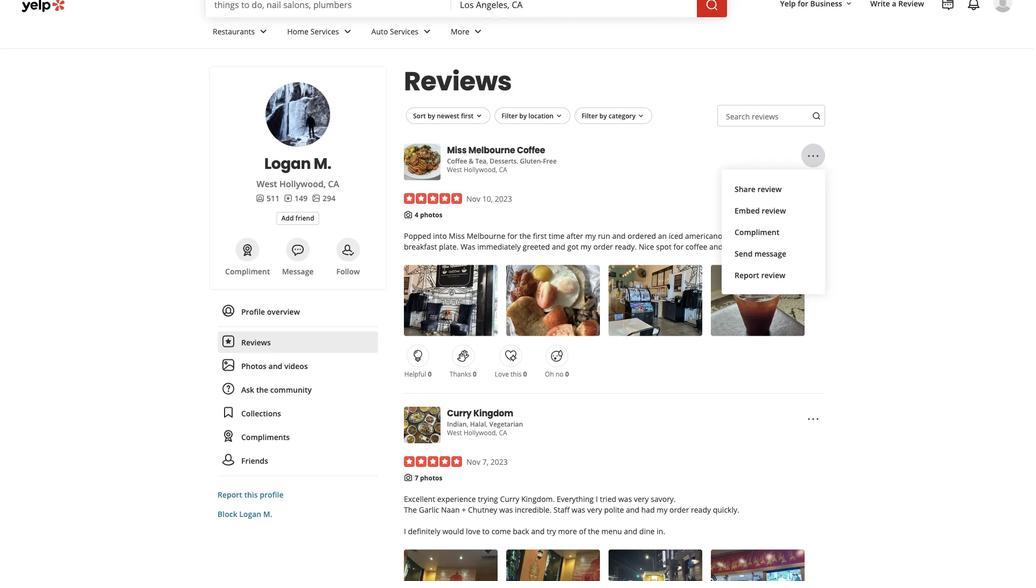 Task type: vqa. For each thing, say whether or not it's contained in the screenshot.
Puntual
no



Task type: describe. For each thing, give the bounding box(es) containing it.
the inside "popped into miss melbourne for the first time after my run and ordered an iced americano and breakfast plate. was immediately greeted and got my order ready. nice spot for coffee and food."
[[520, 231, 531, 241]]

Find text field
[[214, 0, 443, 10]]

plate.
[[439, 242, 459, 252]]

excellent experience trying curry kingdom. everything i tried was very savory. the garlic naan + chutney was incredible. staff was very polite and had my order ready quickly.
[[404, 494, 740, 515]]

report review button
[[731, 265, 817, 286]]

menu
[[602, 527, 622, 537]]

greeted
[[523, 242, 550, 252]]

immediately
[[477, 242, 521, 252]]

and inside excellent experience trying curry kingdom. everything i tried was very savory. the garlic naan + chutney was incredible. staff was very polite and had my order ready quickly.
[[626, 505, 640, 515]]

by for category
[[600, 111, 607, 120]]

friends
[[241, 456, 268, 466]]

miss melbourne coffee link
[[447, 144, 545, 157]]

24 photos v2 image
[[222, 359, 235, 372]]

melbourne inside "popped into miss melbourne for the first time after my run and ordered an iced americano and breakfast plate. was immediately greeted and got my order ready. nice spot for coffee and food."
[[467, 231, 505, 241]]

polite
[[604, 505, 624, 515]]

ask the community link
[[218, 379, 378, 401]]

sort by newest first
[[413, 111, 474, 120]]

hollywood, inside 'logan m. west hollywood, ca'
[[279, 178, 326, 190]]

1 menu image from the top
[[807, 150, 820, 163]]

logan m. link
[[222, 153, 373, 174]]

0 horizontal spatial for
[[507, 231, 518, 241]]

vegetarian
[[489, 420, 523, 429]]

notifications image
[[968, 0, 980, 11]]

love this 0
[[495, 370, 527, 379]]

(0 reactions) element for thanks 0
[[473, 370, 477, 379]]

desserts link
[[490, 157, 517, 166]]

16 photos v2 image
[[312, 194, 321, 203]]

dine
[[640, 527, 655, 537]]

more
[[451, 26, 470, 36]]

16 camera v2 image
[[404, 474, 413, 483]]

24 chevron down v2 image for auto services
[[421, 25, 434, 38]]

collections link
[[218, 403, 378, 425]]

popped into miss melbourne for the first time after my run and ordered an iced americano and breakfast plate. was immediately greeted and got my order ready. nice spot for coffee and food.
[[404, 231, 743, 252]]

tried
[[600, 494, 616, 505]]

and down time
[[552, 242, 565, 252]]

indian
[[447, 420, 467, 429]]

compliments
[[241, 432, 290, 443]]

profile
[[260, 490, 284, 500]]

into
[[433, 231, 447, 241]]

Near text field
[[460, 0, 689, 10]]

popped
[[404, 231, 431, 241]]

reviews
[[752, 111, 779, 121]]

share
[[735, 184, 756, 194]]

ca inside miss melbourne coffee coffee & tea , desserts , gluten-free west hollywood, ca
[[499, 165, 507, 174]]

none field near
[[460, 0, 689, 10]]

ca inside curry kingdom indian , halal , vegetarian west hollywood, ca
[[499, 429, 507, 438]]

first inside "popped into miss melbourne for the first time after my run and ordered an iced americano and breakfast plate. was immediately greeted and got my order ready. nice spot for coffee and food."
[[533, 231, 547, 241]]

ca inside 'logan m. west hollywood, ca'
[[328, 178, 339, 190]]

the inside menu
[[256, 385, 268, 395]]

photos element
[[312, 193, 336, 204]]

curry inside curry kingdom indian , halal , vegetarian west hollywood, ca
[[447, 408, 472, 420]]

10,
[[483, 194, 493, 204]]

embed review
[[735, 206, 786, 216]]

7 photos link
[[415, 474, 443, 483]]

west inside miss melbourne coffee coffee & tea , desserts , gluten-free west hollywood, ca
[[447, 165, 462, 174]]

gluten-
[[520, 157, 543, 166]]

category
[[609, 111, 636, 120]]

profile overview menu item
[[218, 301, 378, 328]]

order for savory.
[[670, 505, 689, 515]]

filter by category button
[[575, 107, 652, 124]]

24 profile v2 image
[[222, 305, 235, 318]]

curry inside excellent experience trying curry kingdom. everything i tried was very savory. the garlic naan + chutney was incredible. staff was very polite and had my order ready quickly.
[[500, 494, 520, 505]]

block logan m.
[[218, 509, 272, 520]]

follow image
[[342, 244, 355, 257]]

1 0 from the left
[[428, 370, 432, 379]]

categories element for melbourne
[[447, 156, 557, 166]]

friends link
[[218, 450, 378, 472]]

restaurants
[[213, 26, 255, 36]]

run
[[598, 231, 610, 241]]

149
[[295, 193, 308, 203]]

breakfast
[[404, 242, 437, 252]]

thanks
[[450, 370, 471, 379]]

logan m. west hollywood, ca
[[257, 153, 339, 190]]

1 vertical spatial compliment
[[225, 266, 270, 277]]

hollywood, inside miss melbourne coffee coffee & tea , desserts , gluten-free west hollywood, ca
[[464, 165, 497, 174]]

511
[[267, 193, 280, 203]]

1 horizontal spatial reviews
[[404, 63, 512, 99]]

24 friends v2 image
[[222, 454, 235, 467]]

and up ready. at the right of the page
[[612, 231, 626, 241]]

profile overview
[[241, 307, 300, 317]]

0 horizontal spatial i
[[404, 527, 406, 537]]

excellent
[[404, 494, 435, 505]]

oh
[[545, 370, 554, 379]]

ready.
[[615, 242, 637, 252]]

had
[[642, 505, 655, 515]]

and inside menu
[[269, 361, 282, 371]]

collections
[[241, 409, 281, 419]]

5 star rating image for curry kingdom
[[404, 457, 462, 468]]

home
[[287, 26, 309, 36]]

  text field inside region
[[718, 105, 825, 127]]

kingdom.
[[521, 494, 555, 505]]

tea
[[475, 157, 487, 166]]

friends menu item
[[218, 450, 378, 477]]

review for embed review
[[762, 206, 786, 216]]

24 chevron down v2 image for restaurants
[[257, 25, 270, 38]]

menu inside region
[[722, 170, 825, 295]]

message image
[[291, 244, 304, 257]]

0 horizontal spatial search image
[[706, 0, 719, 11]]

gluten-free link
[[520, 157, 557, 166]]

2 0 from the left
[[473, 370, 477, 379]]

nov 7, 2023
[[467, 457, 508, 467]]

ask
[[241, 385, 254, 395]]

trying
[[478, 494, 498, 505]]

report review
[[735, 270, 786, 280]]

to
[[483, 527, 490, 537]]

(0 reactions) element for helpful 0
[[428, 370, 432, 379]]

send message
[[735, 249, 787, 259]]

24 chevron down v2 image for home services
[[341, 25, 354, 38]]

chutney
[[468, 505, 497, 515]]

1 vertical spatial m.
[[263, 509, 272, 520]]

294
[[323, 193, 336, 203]]

1 horizontal spatial was
[[572, 505, 585, 515]]

report this profile
[[218, 490, 284, 500]]

add friend
[[282, 214, 314, 223]]

message
[[755, 249, 787, 259]]

food.
[[725, 242, 743, 252]]

bob b. image
[[993, 0, 1013, 12]]

compliment image
[[241, 244, 254, 257]]

16 chevron down v2 image for filter by category
[[637, 112, 645, 121]]

16 friends v2 image
[[256, 194, 265, 203]]

share review button
[[731, 178, 817, 200]]

home services link
[[279, 17, 363, 48]]

business categories element
[[204, 17, 1013, 48]]

region containing miss melbourne coffee
[[400, 96, 830, 582]]

1 horizontal spatial for
[[674, 242, 684, 252]]

west inside 'logan m. west hollywood, ca'
[[257, 178, 277, 190]]

hollywood, inside curry kingdom indian , halal , vegetarian west hollywood, ca
[[464, 429, 497, 438]]

profile
[[241, 307, 265, 317]]

0 horizontal spatial coffee
[[447, 157, 467, 166]]

, left halal
[[467, 420, 468, 429]]

i inside excellent experience trying curry kingdom. everything i tried was very savory. the garlic naan + chutney was incredible. staff was very polite and had my order ready quickly.
[[596, 494, 598, 505]]

embed review button
[[731, 200, 817, 221]]

miss inside "popped into miss melbourne for the first time after my run and ordered an iced americano and breakfast plate. was immediately greeted and got my order ready. nice spot for coffee and food."
[[449, 231, 465, 241]]

message
[[282, 266, 314, 277]]

1 vertical spatial very
[[587, 505, 602, 515]]

2023 for kingdom
[[491, 457, 508, 467]]

got
[[567, 242, 579, 252]]



Task type: locate. For each thing, give the bounding box(es) containing it.
0 horizontal spatial services
[[311, 26, 339, 36]]

was up polite
[[618, 494, 632, 505]]

projects image
[[942, 0, 955, 11]]

1 services from the left
[[311, 26, 339, 36]]

thanks 0
[[450, 370, 477, 379]]

5 star rating image up 4 photos
[[404, 193, 462, 204]]

coffee up gluten-
[[517, 144, 545, 156]]

user actions element
[[772, 0, 1028, 58]]

west left &
[[447, 165, 462, 174]]

none field find
[[214, 0, 443, 10]]

report inside report review button
[[735, 270, 760, 280]]

2 5 star rating image from the top
[[404, 457, 462, 468]]

3 by from the left
[[600, 111, 607, 120]]

by right sort
[[428, 111, 435, 120]]

24 chevron down v2 image
[[341, 25, 354, 38], [421, 25, 434, 38]]

try
[[547, 527, 556, 537]]

block logan m. button
[[218, 509, 272, 520]]

16 review v2 image
[[284, 194, 293, 203]]

24 chevron down v2 image for more
[[472, 25, 485, 38]]

melbourne up tea
[[469, 144, 515, 156]]

  text field
[[718, 105, 825, 127]]

16 chevron down v2 image for filter by location
[[555, 112, 563, 121]]

(0 reactions) element right "thanks"
[[473, 370, 477, 379]]

1 vertical spatial photos
[[420, 474, 443, 483]]

love
[[466, 527, 481, 537]]

menu
[[722, 170, 825, 295], [218, 301, 378, 477]]

0 vertical spatial melbourne
[[469, 144, 515, 156]]

categories element for kingdom
[[447, 419, 523, 429]]

0 vertical spatial i
[[596, 494, 598, 505]]

2 horizontal spatial by
[[600, 111, 607, 120]]

0 vertical spatial my
[[585, 231, 596, 241]]

the right "ask"
[[256, 385, 268, 395]]

, left desserts
[[487, 157, 488, 166]]

0 vertical spatial logan
[[264, 153, 311, 174]]

friends element
[[256, 193, 280, 204]]

0 horizontal spatial report
[[218, 490, 242, 500]]

1 vertical spatial 2023
[[491, 457, 508, 467]]

16 chevron down v2 image right newest
[[475, 112, 483, 121]]

16 chevron down v2 image for sort by newest first
[[475, 112, 483, 121]]

report this profile link
[[218, 490, 284, 500]]

24 chevron down v2 image inside restaurants link
[[257, 25, 270, 38]]

filters group
[[404, 107, 655, 124]]

naan
[[441, 505, 460, 515]]

by left category
[[600, 111, 607, 120]]

0
[[428, 370, 432, 379], [473, 370, 477, 379], [523, 370, 527, 379], [565, 370, 569, 379]]

1 filter from the left
[[502, 111, 518, 120]]

melbourne inside miss melbourne coffee coffee & tea , desserts , gluten-free west hollywood, ca
[[469, 144, 515, 156]]

search
[[726, 111, 750, 121]]

24 review v2 image
[[222, 335, 235, 348]]

0 vertical spatial report
[[735, 270, 760, 280]]

24 collections v2 image
[[222, 406, 235, 419]]

coffee
[[517, 144, 545, 156], [447, 157, 467, 166]]

none field up the business categories element
[[460, 0, 689, 10]]

24 compliment v2 image
[[222, 430, 235, 443]]

order down the run at top
[[594, 242, 613, 252]]

review inside share review button
[[758, 184, 782, 194]]

services down find text box
[[311, 26, 339, 36]]

and left try at right
[[531, 527, 545, 537]]

halal link
[[470, 420, 486, 429]]

region
[[400, 96, 830, 582]]

add friend button
[[277, 212, 319, 225]]

1 vertical spatial melbourne
[[467, 231, 505, 241]]

ca down the miss melbourne coffee link
[[499, 165, 507, 174]]

1 horizontal spatial none field
[[460, 0, 689, 10]]

(0 reactions) element for oh no 0
[[565, 370, 569, 379]]

quickly.
[[713, 505, 740, 515]]

1 horizontal spatial the
[[520, 231, 531, 241]]

0 horizontal spatial by
[[428, 111, 435, 120]]

my down the savory.
[[657, 505, 668, 515]]

search reviews
[[726, 111, 779, 121]]

1 by from the left
[[428, 111, 435, 120]]

1 horizontal spatial 16 chevron down v2 image
[[555, 112, 563, 121]]

1 vertical spatial west
[[257, 178, 277, 190]]

1 horizontal spatial menu
[[722, 170, 825, 295]]

0 vertical spatial compliment
[[735, 227, 780, 237]]

review up compliment button
[[762, 206, 786, 216]]

0 right helpful
[[428, 370, 432, 379]]

(0 reactions) element
[[428, 370, 432, 379], [473, 370, 477, 379], [523, 370, 527, 379], [565, 370, 569, 379]]

1 categories element from the top
[[447, 156, 557, 166]]

0 vertical spatial menu
[[722, 170, 825, 295]]

oh no 0
[[545, 370, 569, 379]]

location
[[529, 111, 554, 120]]

0 horizontal spatial filter
[[502, 111, 518, 120]]

4 (0 reactions) element from the left
[[565, 370, 569, 379]]

by left location in the right top of the page
[[520, 111, 527, 120]]

would
[[443, 527, 464, 537]]

2 menu image from the top
[[807, 413, 820, 426]]

1 vertical spatial i
[[404, 527, 406, 537]]

reviews link
[[218, 332, 378, 353]]

3 0 from the left
[[523, 370, 527, 379]]

services for home services
[[311, 26, 339, 36]]

16 chevron down v2 image right location in the right top of the page
[[555, 112, 563, 121]]

melbourne up "immediately"
[[467, 231, 505, 241]]

photos
[[241, 361, 267, 371]]

coffee left &
[[447, 157, 467, 166]]

+
[[462, 505, 466, 515]]

24 questions v2 image
[[222, 383, 235, 396]]

0 vertical spatial hollywood,
[[464, 165, 497, 174]]

0 horizontal spatial logan
[[239, 509, 261, 520]]

2023 right 10,
[[495, 194, 512, 204]]

16 chevron down v2 image
[[845, 0, 853, 8]]

1 vertical spatial miss
[[449, 231, 465, 241]]

filter left location in the right top of the page
[[502, 111, 518, 120]]

1 vertical spatial categories element
[[447, 419, 523, 429]]

1 horizontal spatial order
[[670, 505, 689, 515]]

m. up photos element
[[314, 153, 331, 174]]

by for location
[[520, 111, 527, 120]]

filter
[[502, 111, 518, 120], [582, 111, 598, 120]]

(0 reactions) element right love
[[523, 370, 527, 379]]

photos
[[420, 211, 443, 220], [420, 474, 443, 483]]

my for time
[[581, 242, 592, 252]]

0 horizontal spatial very
[[587, 505, 602, 515]]

&
[[469, 157, 474, 166]]

i
[[596, 494, 598, 505], [404, 527, 406, 537]]

2 24 chevron down v2 image from the left
[[421, 25, 434, 38]]

5 star rating image
[[404, 193, 462, 204], [404, 457, 462, 468]]

2 (0 reactions) element from the left
[[473, 370, 477, 379]]

0 horizontal spatial was
[[499, 505, 513, 515]]

nov for kingdom
[[467, 457, 481, 467]]

services right auto
[[390, 26, 419, 36]]

24 chevron down v2 image
[[257, 25, 270, 38], [472, 25, 485, 38]]

categories element containing coffee & tea
[[447, 156, 557, 166]]

first up "greeted"
[[533, 231, 547, 241]]

logan up "16 review v2" image
[[264, 153, 311, 174]]

filter for filter by category
[[582, 111, 598, 120]]

2023 right 7,
[[491, 457, 508, 467]]

1 horizontal spatial services
[[390, 26, 419, 36]]

0 right no
[[565, 370, 569, 379]]

definitely
[[408, 527, 441, 537]]

reviews menu item
[[218, 332, 378, 353]]

compliment down "compliment" icon
[[225, 266, 270, 277]]

24 chevron down v2 image inside more link
[[472, 25, 485, 38]]

24 chevron down v2 image right more
[[472, 25, 485, 38]]

miss up the coffee & tea link at top
[[447, 144, 467, 156]]

0 horizontal spatial this
[[244, 490, 258, 500]]

ordered
[[628, 231, 656, 241]]

order inside excellent experience trying curry kingdom. everything i tried was very savory. the garlic naan + chutney was incredible. staff was very polite and had my order ready quickly.
[[670, 505, 689, 515]]

send message button
[[731, 243, 817, 265]]

1 horizontal spatial 24 chevron down v2 image
[[421, 25, 434, 38]]

1 5 star rating image from the top
[[404, 193, 462, 204]]

search image
[[706, 0, 719, 11], [812, 112, 821, 120]]

and left dine
[[624, 527, 638, 537]]

very
[[634, 494, 649, 505], [587, 505, 602, 515]]

1 horizontal spatial 24 chevron down v2 image
[[472, 25, 485, 38]]

0 vertical spatial first
[[461, 111, 474, 120]]

16 chevron down v2 image inside sort by newest first dropdown button
[[475, 112, 483, 121]]

2023 for melbourne
[[495, 194, 512, 204]]

compliment inside button
[[735, 227, 780, 237]]

the
[[520, 231, 531, 241], [256, 385, 268, 395], [588, 527, 600, 537]]

staff
[[554, 505, 570, 515]]

nov for melbourne
[[467, 194, 481, 204]]

2 vertical spatial review
[[761, 270, 786, 280]]

ca up 294
[[328, 178, 339, 190]]

reviews
[[404, 63, 512, 99], [241, 338, 271, 348]]

curry up indian link
[[447, 408, 472, 420]]

1 vertical spatial menu image
[[807, 413, 820, 426]]

newest
[[437, 111, 459, 120]]

ca down kingdom
[[499, 429, 507, 438]]

reviews inside menu item
[[241, 338, 271, 348]]

0 vertical spatial the
[[520, 231, 531, 241]]

24 chevron down v2 image left auto
[[341, 25, 354, 38]]

5 star rating image for miss melbourne coffee
[[404, 193, 462, 204]]

0 vertical spatial miss
[[447, 144, 467, 156]]

4
[[415, 211, 419, 220]]

menu containing share review
[[722, 170, 825, 295]]

review for share review
[[758, 184, 782, 194]]

0 vertical spatial curry
[[447, 408, 472, 420]]

my right got
[[581, 242, 592, 252]]

1 horizontal spatial i
[[596, 494, 598, 505]]

miss inside miss melbourne coffee coffee & tea , desserts , gluten-free west hollywood, ca
[[447, 144, 467, 156]]

(0 reactions) element for love this 0
[[523, 370, 527, 379]]

1 vertical spatial ca
[[328, 178, 339, 190]]

1 nov from the top
[[467, 194, 481, 204]]

everything
[[557, 494, 594, 505]]

16 chevron down v2 image inside the filter by location dropdown button
[[555, 112, 563, 121]]

categories element
[[447, 156, 557, 166], [447, 419, 523, 429]]

, left gluten-
[[517, 157, 518, 166]]

filter inside popup button
[[582, 111, 598, 120]]

filter by location
[[502, 111, 554, 120]]

i definitely would love to come back and try more of the menu and dine in.
[[404, 527, 665, 537]]

, down kingdom
[[486, 420, 488, 429]]

compliments link
[[218, 427, 378, 448]]

1 vertical spatial curry
[[500, 494, 520, 505]]

0 horizontal spatial order
[[594, 242, 613, 252]]

review down send message button
[[761, 270, 786, 280]]

very up had
[[634, 494, 649, 505]]

2 24 chevron down v2 image from the left
[[472, 25, 485, 38]]

24 chevron down v2 image right restaurants
[[257, 25, 270, 38]]

m. down profile
[[263, 509, 272, 520]]

was
[[461, 242, 475, 252]]

this right love
[[511, 370, 522, 379]]

photos right 7
[[420, 474, 443, 483]]

1 vertical spatial coffee
[[447, 157, 467, 166]]

services for auto services
[[390, 26, 419, 36]]

this up block logan m. button
[[244, 490, 258, 500]]

2 16 chevron down v2 image from the left
[[555, 112, 563, 121]]

reviews element
[[284, 193, 308, 204]]

order down the savory.
[[670, 505, 689, 515]]

overview
[[267, 307, 300, 317]]

1 horizontal spatial first
[[533, 231, 547, 241]]

nov left 10,
[[467, 194, 481, 204]]

curry right the trying
[[500, 494, 520, 505]]

None field
[[214, 0, 443, 10], [460, 0, 689, 10]]

0 horizontal spatial 24 chevron down v2 image
[[341, 25, 354, 38]]

review for report review
[[761, 270, 786, 280]]

very down tried
[[587, 505, 602, 515]]

report down 'send'
[[735, 270, 760, 280]]

west left halal link
[[447, 429, 462, 438]]

0 vertical spatial photos
[[420, 211, 443, 220]]

filter left category
[[582, 111, 598, 120]]

1 (0 reactions) element from the left
[[428, 370, 432, 379]]

savory.
[[651, 494, 676, 505]]

community
[[270, 385, 312, 395]]

2 none field from the left
[[460, 0, 689, 10]]

16 chevron down v2 image right category
[[637, 112, 645, 121]]

1 horizontal spatial this
[[511, 370, 522, 379]]

compliment down embed review
[[735, 227, 780, 237]]

was up "come"
[[499, 505, 513, 515]]

1 vertical spatial the
[[256, 385, 268, 395]]

none field up home services link
[[214, 0, 443, 10]]

0 vertical spatial 5 star rating image
[[404, 193, 462, 204]]

0 vertical spatial m.
[[314, 153, 331, 174]]

garlic
[[419, 505, 439, 515]]

add
[[282, 214, 294, 223]]

(0 reactions) element right no
[[565, 370, 569, 379]]

my for tried
[[657, 505, 668, 515]]

7,
[[483, 457, 489, 467]]

indian link
[[447, 420, 467, 429]]

review inside report review button
[[761, 270, 786, 280]]

auto services
[[371, 26, 419, 36]]

0 horizontal spatial first
[[461, 111, 474, 120]]

ready
[[691, 505, 711, 515]]

home services
[[287, 26, 339, 36]]

videos
[[284, 361, 308, 371]]

0 horizontal spatial curry
[[447, 408, 472, 420]]

and down americano
[[710, 242, 723, 252]]

1 horizontal spatial report
[[735, 270, 760, 280]]

west inside curry kingdom indian , halal , vegetarian west hollywood, ca
[[447, 429, 462, 438]]

0 horizontal spatial compliment
[[225, 266, 270, 277]]

free
[[543, 157, 557, 166]]

24 chevron down v2 image right auto services
[[421, 25, 434, 38]]

ca
[[499, 165, 507, 174], [328, 178, 339, 190], [499, 429, 507, 438]]

0 horizontal spatial 24 chevron down v2 image
[[257, 25, 270, 38]]

menu containing profile overview
[[218, 301, 378, 477]]

2 horizontal spatial the
[[588, 527, 600, 537]]

order inside "popped into miss melbourne for the first time after my run and ordered an iced americano and breakfast plate. was immediately greeted and got my order ready. nice spot for coffee and food."
[[594, 242, 613, 252]]

photos for curry
[[420, 474, 443, 483]]

(0 reactions) element right helpful
[[428, 370, 432, 379]]

1 vertical spatial report
[[218, 490, 242, 500]]

1 24 chevron down v2 image from the left
[[257, 25, 270, 38]]

2 by from the left
[[520, 111, 527, 120]]

1 horizontal spatial very
[[634, 494, 649, 505]]

my left the run at top
[[585, 231, 596, 241]]

ask the community
[[241, 385, 312, 395]]

review inside embed review button
[[762, 206, 786, 216]]

first right newest
[[461, 111, 474, 120]]

order for run
[[594, 242, 613, 252]]

report for report this profile
[[218, 490, 242, 500]]

vegetarian link
[[489, 420, 523, 429]]

1 horizontal spatial coffee
[[517, 144, 545, 156]]

5 star rating image up 7 photos
[[404, 457, 462, 468]]

for up "immediately"
[[507, 231, 518, 241]]

16 chevron down v2 image inside filter by category popup button
[[637, 112, 645, 121]]

1 vertical spatial search image
[[812, 112, 821, 120]]

report
[[735, 270, 760, 280], [218, 490, 242, 500]]

west up friends element
[[257, 178, 277, 190]]

0 vertical spatial order
[[594, 242, 613, 252]]

experience
[[437, 494, 476, 505]]

1 vertical spatial hollywood,
[[279, 178, 326, 190]]

filter by location button
[[495, 107, 570, 124]]

16 chevron down v2 image
[[475, 112, 483, 121], [555, 112, 563, 121], [637, 112, 645, 121]]

nov left 7,
[[467, 457, 481, 467]]

of
[[579, 527, 586, 537]]

2 categories element from the top
[[447, 419, 523, 429]]

2023
[[495, 194, 512, 204], [491, 457, 508, 467]]

0 vertical spatial coffee
[[517, 144, 545, 156]]

first inside dropdown button
[[461, 111, 474, 120]]

2 vertical spatial the
[[588, 527, 600, 537]]

2 vertical spatial my
[[657, 505, 668, 515]]

miss up plate.
[[449, 231, 465, 241]]

love
[[495, 370, 509, 379]]

reviews up photos
[[241, 338, 271, 348]]

0 vertical spatial very
[[634, 494, 649, 505]]

filter for filter by location
[[502, 111, 518, 120]]

0 vertical spatial categories element
[[447, 156, 557, 166]]

menu image
[[807, 150, 820, 163], [807, 413, 820, 426]]

2 vertical spatial hollywood,
[[464, 429, 497, 438]]

and up food.
[[725, 231, 738, 241]]

coffee & tea link
[[447, 157, 487, 166]]

0 vertical spatial ca
[[499, 165, 507, 174]]

my
[[585, 231, 596, 241], [581, 242, 592, 252], [657, 505, 668, 515]]

0 horizontal spatial 16 chevron down v2 image
[[475, 112, 483, 121]]

16 camera v2 image
[[404, 211, 413, 219]]

the right of on the right of page
[[588, 527, 600, 537]]

24 chevron down v2 image inside auto services link
[[421, 25, 434, 38]]

categories element containing indian
[[447, 419, 523, 429]]

i left tried
[[596, 494, 598, 505]]

2 services from the left
[[390, 26, 419, 36]]

2 vertical spatial west
[[447, 429, 462, 438]]

the up "greeted"
[[520, 231, 531, 241]]

0 vertical spatial search image
[[706, 0, 719, 11]]

2 horizontal spatial was
[[618, 494, 632, 505]]

first
[[461, 111, 474, 120], [533, 231, 547, 241]]

2 vertical spatial ca
[[499, 429, 507, 438]]

was down everything
[[572, 505, 585, 515]]

2 photos from the top
[[420, 474, 443, 483]]

4 0 from the left
[[565, 370, 569, 379]]

1 vertical spatial 5 star rating image
[[404, 457, 462, 468]]

4 photos
[[415, 211, 443, 220]]

1 vertical spatial menu
[[218, 301, 378, 477]]

1 horizontal spatial by
[[520, 111, 527, 120]]

and
[[612, 231, 626, 241], [725, 231, 738, 241], [552, 242, 565, 252], [710, 242, 723, 252], [269, 361, 282, 371], [626, 505, 640, 515], [531, 527, 545, 537], [624, 527, 638, 537]]

photos for miss
[[420, 211, 443, 220]]

west
[[447, 165, 462, 174], [257, 178, 277, 190], [447, 429, 462, 438]]

1 photos from the top
[[420, 211, 443, 220]]

0 horizontal spatial the
[[256, 385, 268, 395]]

None search field
[[206, 0, 729, 17]]

1 horizontal spatial m.
[[314, 153, 331, 174]]

friend
[[296, 214, 314, 223]]

3 (0 reactions) element from the left
[[523, 370, 527, 379]]

1 vertical spatial nov
[[467, 457, 481, 467]]

1 none field from the left
[[214, 0, 443, 10]]

0 vertical spatial reviews
[[404, 63, 512, 99]]

back
[[513, 527, 529, 537]]

2 nov from the top
[[467, 457, 481, 467]]

0 right love
[[523, 370, 527, 379]]

1 vertical spatial this
[[244, 490, 258, 500]]

by for newest
[[428, 111, 435, 120]]

0 vertical spatial nov
[[467, 194, 481, 204]]

report up block
[[218, 490, 242, 500]]

0 horizontal spatial menu
[[218, 301, 378, 477]]

reviews up newest
[[404, 63, 512, 99]]

0 vertical spatial west
[[447, 165, 462, 174]]

1 vertical spatial first
[[533, 231, 547, 241]]

and left had
[[626, 505, 640, 515]]

1 horizontal spatial filter
[[582, 111, 598, 120]]

by inside popup button
[[600, 111, 607, 120]]

this inside region
[[511, 370, 522, 379]]

0 right "thanks"
[[473, 370, 477, 379]]

filter inside dropdown button
[[502, 111, 518, 120]]

come
[[492, 527, 511, 537]]

1 16 chevron down v2 image from the left
[[475, 112, 483, 121]]

coffee
[[686, 242, 708, 252]]

1 horizontal spatial logan
[[264, 153, 311, 174]]

and left the videos
[[269, 361, 282, 371]]

24 chevron down v2 image inside home services link
[[341, 25, 354, 38]]

0 horizontal spatial none field
[[214, 0, 443, 10]]

0 horizontal spatial reviews
[[241, 338, 271, 348]]

logan inside 'logan m. west hollywood, ca'
[[264, 153, 311, 174]]

m. inside 'logan m. west hollywood, ca'
[[314, 153, 331, 174]]

review up embed review button
[[758, 184, 782, 194]]

0 vertical spatial menu image
[[807, 150, 820, 163]]

my inside excellent experience trying curry kingdom. everything i tried was very savory. the garlic naan + chutney was incredible. staff was very polite and had my order ready quickly.
[[657, 505, 668, 515]]

1 horizontal spatial curry
[[500, 494, 520, 505]]

4 photos link
[[415, 211, 443, 220]]

1 horizontal spatial search image
[[812, 112, 821, 120]]

curry kingdom indian , halal , vegetarian west hollywood, ca
[[447, 408, 523, 438]]

3 16 chevron down v2 image from the left
[[637, 112, 645, 121]]

2 filter from the left
[[582, 111, 598, 120]]

report for report review
[[735, 270, 760, 280]]

this for profile
[[244, 490, 258, 500]]

auto
[[371, 26, 388, 36]]

photos right 4 in the left top of the page
[[420, 211, 443, 220]]

this for 0
[[511, 370, 522, 379]]

i left definitely
[[404, 527, 406, 537]]

logan down report this profile link at the bottom of the page
[[239, 509, 261, 520]]

1 24 chevron down v2 image from the left
[[341, 25, 354, 38]]

for down "iced"
[[674, 242, 684, 252]]



